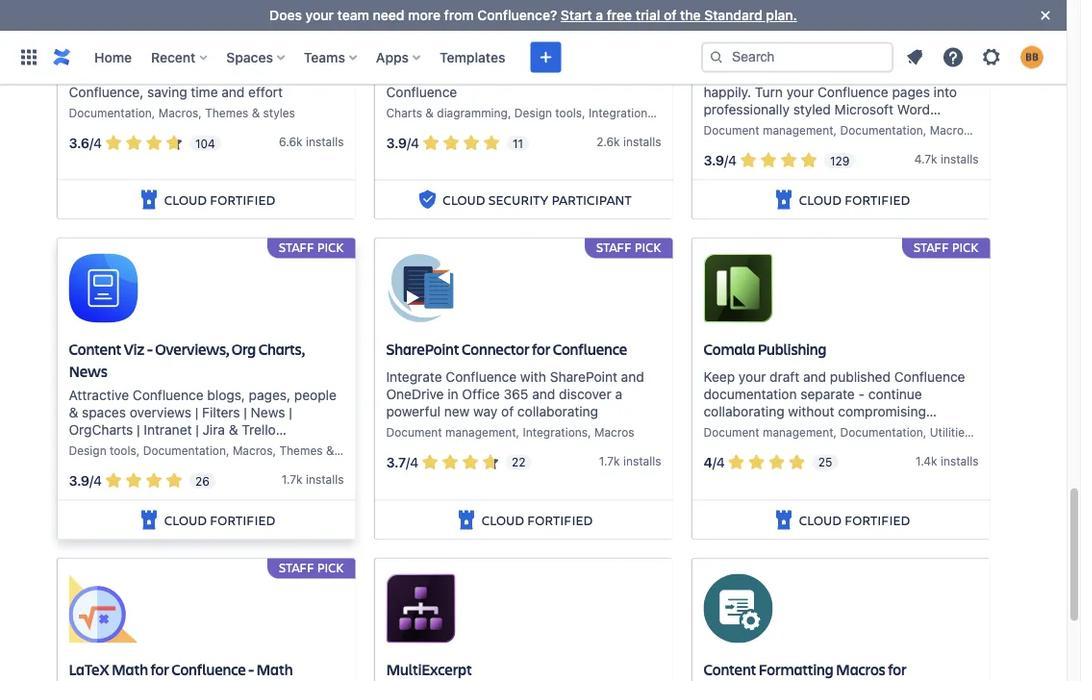 Task type: describe. For each thing, give the bounding box(es) containing it.
1.7k install s for sharepoint connector for confluence
[[599, 454, 662, 468]]

26
[[195, 474, 210, 488]]

number
[[156, 66, 204, 82]]

documentation for scroll word exporter for confluence
[[841, 123, 924, 137]]

mermaid inside embed mermaid diagrams directly in confluence charts & diagramming , design tools , integrations , macros
[[433, 66, 488, 82]]

spaces
[[82, 404, 126, 420]]

news inside attractive confluence blogs, pages, people & spaces overviews | filters | news | orgcharts | intranet | jira & trello integrations
[[251, 404, 285, 420]]

& inside numbered headings automatically number headings in confluence, saving time and effort documentation , macros , themes & styles
[[252, 106, 260, 119]]

staff pick for sharepoint connector for confluence
[[597, 239, 662, 255]]

2.6k install s
[[597, 135, 662, 148]]

, down discover
[[588, 425, 592, 439]]

workflow
[[978, 425, 1029, 439]]

install for scroll word exporter for confluence
[[941, 152, 973, 166]]

, down directly
[[582, 106, 586, 119]]

Search field
[[702, 42, 894, 73]]

/ for mermaid diagrams for confluence
[[407, 135, 411, 151]]

, down diagrams
[[508, 106, 512, 119]]

tools inside embed mermaid diagrams directly in confluence charts & diagramming , design tools , integrations , macros
[[556, 106, 582, 119]]

to
[[874, 66, 887, 82]]

mermaid diagrams for confluence
[[386, 37, 613, 57]]

install for sharepoint connector for confluence
[[624, 454, 656, 468]]

templates link
[[434, 42, 511, 73]]

formula
[[69, 681, 125, 681]]

teams button
[[298, 42, 365, 73]]

, down the without
[[834, 425, 837, 439]]

content viz - overviews, org charts, news
[[69, 339, 305, 381]]

documentation inside numbered headings automatically number headings in confluence, saving time and effort documentation , macros , themes & styles
[[69, 106, 152, 119]]

and inside numbered headings automatically number headings in confluence, saving time and effort documentation , macros , themes & styles
[[222, 84, 245, 100]]

cloud fortified for content viz - overviews, org charts, news
[[164, 511, 275, 529]]

confluence up to
[[863, 37, 938, 57]]

3.9 for mermaid diagrams for confluence
[[386, 135, 407, 151]]

1.7k for sharepoint connector for confluence
[[599, 454, 620, 468]]

teams
[[304, 49, 345, 65]]

standard
[[705, 7, 763, 23]]

into
[[934, 84, 958, 100]]

104
[[195, 136, 215, 150]]

overviews
[[130, 404, 192, 420]]

integrations inside embed mermaid diagrams directly in confluence charts & diagramming , design tools , integrations , macros
[[589, 106, 654, 119]]

confluence inside embed mermaid diagrams directly in confluence charts & diagramming , design tools , integrations , macros
[[386, 84, 457, 100]]

365
[[504, 386, 529, 402]]

0 horizontal spatial a
[[596, 7, 604, 23]]

& inside embed mermaid diagrams directly in confluence charts & diagramming , design tools , integrations , macros
[[426, 106, 434, 119]]

2.6k
[[597, 135, 620, 148]]

recent
[[151, 49, 196, 65]]

connector
[[462, 339, 530, 359]]

pick for latex math for confluence - math formula & equations
[[317, 559, 344, 576]]

in inside integrate confluence with sharepoint and onedrive in office 365 and discover a powerful new way of collaborating document management , integrations , macros
[[448, 386, 459, 402]]

cloud for sharepoint connector for confluence
[[482, 511, 524, 529]]

macros inside content formatting macros for confluence
[[836, 659, 886, 680]]

confluence inside content formatting macros for confluence
[[704, 681, 779, 681]]

cloud
[[443, 190, 486, 208]]

6.6k install s
[[279, 135, 344, 148]]

apps
[[376, 49, 409, 65]]

0 horizontal spatial utilities
[[930, 425, 971, 439]]

search image
[[709, 50, 725, 65]]

1 vertical spatial design
[[69, 444, 106, 457]]

s for scroll word exporter for confluence
[[973, 152, 979, 166]]

team
[[338, 7, 370, 23]]

collaborating inside keep your draft and published confluence documentation separate - continue collaborating without compromising finalized content
[[704, 403, 785, 419]]

content for content viz - overviews, org charts, news
[[69, 339, 122, 359]]

separate
[[801, 386, 855, 402]]

way
[[474, 403, 498, 419]]

4 for scroll word exporter for confluence
[[729, 152, 737, 168]]

| up trello
[[244, 404, 247, 420]]

need
[[373, 7, 405, 23]]

new
[[444, 403, 470, 419]]

3.9 / 4 for content viz - overviews, org charts, news
[[69, 473, 102, 489]]

cloud down 129
[[800, 190, 842, 208]]

staff pick for comala publishing
[[914, 239, 979, 255]]

scroll word exporter for confluence image
[[704, 0, 773, 21]]

export
[[704, 66, 745, 82]]

cloud security participant
[[443, 190, 632, 208]]

macros inside numbered headings automatically number headings in confluence, saving time and effort documentation , macros , themes & styles
[[158, 106, 199, 119]]

office
[[462, 386, 500, 402]]

templates
[[440, 49, 506, 65]]

security
[[489, 190, 549, 208]]

2 math from the left
[[257, 659, 293, 680]]

content formatting macros for confluence
[[704, 659, 907, 681]]

/ for comala publishing
[[713, 454, 717, 470]]

install for mermaid diagrams for confluence
[[624, 135, 656, 148]]

charts
[[386, 106, 423, 119]]

0 vertical spatial word
[[743, 37, 780, 57]]

microsoft
[[835, 101, 894, 117]]

, up '1.4k'
[[924, 425, 927, 439]]

/ down confluence,
[[90, 135, 93, 151]]

confluence up the turn
[[748, 66, 819, 82]]

and inside keep your draft and published confluence documentation separate - continue collaborating without compromising finalized content
[[804, 369, 827, 384]]

themes inside numbered headings automatically number headings in confluence, saving time and effort documentation , macros , themes & styles
[[205, 106, 249, 119]]

, up 129
[[834, 123, 837, 137]]

powerful
[[386, 403, 441, 419]]

viz
[[124, 339, 145, 359]]

turn
[[755, 84, 783, 100]]

filters
[[202, 404, 240, 420]]

1.7k for content viz - overviews, org charts, news
[[282, 473, 303, 486]]

and left keep
[[621, 369, 645, 384]]

confluence up microsoft
[[818, 84, 889, 100]]

fortified for sharepoint connector for confluence
[[528, 511, 593, 529]]

macros down trello
[[233, 444, 273, 457]]

/ for sharepoint connector for confluence
[[406, 454, 410, 470]]

| down the pages,
[[289, 404, 292, 420]]

published
[[830, 369, 891, 384]]

confluence inside attractive confluence blogs, pages, people & spaces overviews | filters | news | orgcharts | intranet | jira & trello integrations
[[133, 387, 204, 403]]

cloud fortified app badge image for content
[[137, 509, 161, 532]]

confluence up directly
[[538, 37, 613, 57]]

3.6 / 4
[[69, 135, 102, 151]]

sharepoint inside integrate confluence with sharepoint and onedrive in office 365 and discover a powerful new way of collaborating document management , integrations , macros
[[550, 369, 618, 384]]

1 horizontal spatial cloud fortified app badge image
[[773, 188, 796, 211]]

scroll
[[704, 37, 741, 57]]

- inside latex math for confluence - math formula & equations
[[249, 659, 254, 680]]

fortified for comala publishing
[[845, 511, 911, 529]]

management for scroll
[[763, 123, 834, 137]]

trial
[[636, 7, 661, 23]]

content inside keep your draft and published confluence documentation separate - continue collaborating without compromising finalized content
[[760, 420, 807, 436]]

collaborating inside integrate confluence with sharepoint and onedrive in office 365 and discover a powerful new way of collaborating document management , integrations , macros
[[518, 403, 599, 419]]

start a free trial of the standard plan. link
[[561, 7, 798, 23]]

, down trello
[[273, 444, 276, 457]]

continue
[[869, 386, 923, 402]]

home
[[94, 49, 132, 65]]

headings
[[142, 37, 205, 57]]

publishing
[[758, 339, 827, 359]]

integrate confluence with sharepoint and onedrive in office 365 and discover a powerful new way of collaborating document management , integrations , macros
[[386, 369, 645, 439]]

, up 4.7k
[[924, 123, 927, 137]]

1 horizontal spatial of
[[664, 7, 677, 23]]

& down "people" on the bottom left of page
[[326, 444, 334, 457]]

styled
[[794, 101, 831, 117]]

attractive
[[69, 387, 129, 403]]

staff pick for content viz - overviews, org charts, news
[[279, 239, 344, 255]]

discover
[[559, 386, 612, 402]]

129
[[831, 154, 850, 167]]

3.9 for content viz - overviews, org charts, news
[[69, 473, 90, 489]]

pick for content viz - overviews, org charts, news
[[317, 239, 344, 255]]

equations
[[140, 681, 207, 681]]

2 vertical spatial word
[[898, 101, 931, 117]]

cloud fortified for comala publishing
[[800, 511, 911, 529]]

with
[[521, 369, 547, 384]]

draft
[[770, 369, 800, 384]]

intranet
[[144, 422, 192, 437]]

document for comala
[[704, 425, 760, 439]]

a inside integrate confluence with sharepoint and onedrive in office 365 and discover a powerful new way of collaborating document management , integrations , macros
[[616, 386, 623, 402]]

latex math for confluence - math formula & equations image
[[69, 574, 138, 643]]

pages
[[893, 84, 931, 100]]

does your team need more from confluence? start a free trial of the standard plan.
[[270, 7, 798, 23]]

comala publishing image
[[704, 254, 773, 323]]

documents
[[704, 118, 773, 134]]

& right jira
[[229, 422, 238, 437]]

install for content viz - overviews, org charts, news
[[306, 473, 338, 486]]

pages,
[[249, 387, 291, 403]]

diagrams
[[450, 37, 515, 57]]

3.7
[[386, 454, 406, 470]]

content formatting macros for confluence link
[[692, 559, 991, 681]]

, left workflow
[[971, 425, 975, 439]]

content formatting macros for confluence image
[[704, 574, 773, 643]]

3.6
[[69, 135, 90, 151]]

spaces button
[[221, 42, 292, 73]]

1.4k install s
[[916, 454, 979, 468]]

from
[[444, 7, 474, 23]]

3.9 / 4 for mermaid diagrams for confluence
[[386, 135, 420, 151]]

macros up 4.7k install s
[[930, 123, 970, 137]]



Task type: vqa. For each thing, say whether or not it's contained in the screenshot.
topmost Design
yes



Task type: locate. For each thing, give the bounding box(es) containing it.
3.9 / 4 down charts
[[386, 135, 420, 151]]

news inside content viz - overviews, org charts, news
[[69, 361, 108, 381]]

document inside integrate confluence with sharepoint and onedrive in office 365 and discover a powerful new way of collaborating document management , integrations , macros
[[386, 425, 442, 439]]

0 vertical spatial styles
[[263, 106, 295, 119]]

1 vertical spatial 3.9 / 4
[[704, 152, 737, 168]]

1 vertical spatial your
[[787, 84, 814, 100]]

cloud down 25
[[800, 511, 842, 529]]

0 horizontal spatial styles
[[263, 106, 295, 119]]

macros inside integrate confluence with sharepoint and onedrive in office 365 and discover a powerful new way of collaborating document management , integrations , macros
[[595, 425, 635, 439]]

- inside keep your draft and published confluence documentation separate - continue collaborating without compromising finalized content
[[859, 386, 865, 402]]

1 vertical spatial content
[[704, 659, 757, 680]]

mermaid down templates
[[433, 66, 488, 82]]

spaces
[[226, 49, 273, 65]]

1 horizontal spatial 1.7k install s
[[599, 454, 662, 468]]

1 vertical spatial 3.9
[[704, 152, 725, 168]]

1 horizontal spatial 3.9 / 4
[[386, 135, 420, 151]]

staff for comala publishing
[[914, 239, 950, 255]]

0 vertical spatial cloud fortified app badge image
[[773, 188, 796, 211]]

of
[[664, 7, 677, 23], [502, 403, 514, 419]]

management
[[763, 123, 834, 137], [446, 425, 516, 439], [763, 425, 834, 439]]

your profile and preferences image
[[1021, 46, 1044, 69]]

& left spaces
[[69, 404, 78, 420]]

in inside numbered headings automatically number headings in confluence, saving time and effort documentation , macros , themes & styles
[[268, 66, 279, 82]]

1 vertical spatial of
[[502, 403, 514, 419]]

cloud fortified app badge image
[[773, 188, 796, 211], [455, 509, 478, 532]]

documentation down confluence,
[[69, 106, 152, 119]]

numbered headings automatically number headings in confluence, saving time and effort documentation , macros , themes & styles
[[69, 37, 295, 119]]

documentation down microsoft
[[841, 123, 924, 137]]

0 vertical spatial a
[[596, 7, 604, 23]]

| left jira
[[196, 422, 199, 437]]

confluence?
[[478, 7, 557, 23]]

|
[[195, 404, 199, 420], [244, 404, 247, 420], [289, 404, 292, 420], [137, 422, 140, 437], [196, 422, 199, 437]]

0 horizontal spatial content
[[69, 339, 122, 359]]

macros down discover
[[595, 425, 635, 439]]

charts,
[[259, 339, 305, 359]]

0 horizontal spatial in
[[268, 66, 279, 82]]

trello
[[242, 422, 276, 437]]

0 vertical spatial 3.9 / 4
[[386, 135, 420, 151]]

1 horizontal spatial math
[[257, 659, 293, 680]]

1 vertical spatial mermaid
[[433, 66, 488, 82]]

1 vertical spatial -
[[859, 386, 865, 402]]

a left free
[[596, 7, 604, 23]]

s for sharepoint connector for confluence
[[656, 454, 662, 468]]

3.9 down charts
[[386, 135, 407, 151]]

install right '1.4k'
[[941, 454, 973, 468]]

happily.
[[704, 84, 752, 100]]

- inside content viz - overviews, org charts, news
[[147, 339, 153, 359]]

cloud fortified down 104
[[164, 190, 275, 208]]

integrations
[[589, 106, 654, 119], [523, 425, 588, 439]]

content inside content formatting macros for confluence
[[704, 659, 757, 680]]

0 vertical spatial content
[[823, 66, 870, 82]]

orgcharts
[[69, 422, 133, 437]]

in inside embed mermaid diagrams directly in confluence charts & diagramming , design tools , integrations , macros
[[603, 66, 613, 82]]

0 vertical spatial design
[[515, 106, 552, 119]]

0 horizontal spatial -
[[147, 339, 153, 359]]

multiexcerpt image
[[386, 574, 456, 643]]

–
[[927, 66, 935, 82]]

document management , documentation , macros , utilities
[[704, 123, 1018, 137]]

in up effort
[[268, 66, 279, 82]]

cloud fortified down 25
[[800, 511, 911, 529]]

4 for mermaid diagrams for confluence
[[411, 135, 420, 151]]

pick
[[317, 239, 344, 255], [635, 239, 662, 255], [953, 239, 979, 255], [317, 559, 344, 576]]

3.9
[[386, 135, 407, 151], [704, 152, 725, 168], [69, 473, 90, 489]]

0 vertical spatial -
[[147, 339, 153, 359]]

sharepoint up integrate
[[386, 339, 460, 359]]

0 horizontal spatial content
[[760, 420, 807, 436]]

org
[[232, 339, 256, 359]]

of left the
[[664, 7, 677, 23]]

mermaid up embed
[[386, 37, 448, 57]]

global element
[[12, 30, 702, 84]]

document for scroll
[[704, 123, 760, 137]]

4 for comala publishing
[[717, 454, 725, 470]]

in up the new
[[448, 386, 459, 402]]

install
[[306, 135, 338, 148], [624, 135, 656, 148], [941, 152, 973, 166], [624, 454, 656, 468], [941, 454, 973, 468], [306, 473, 338, 486]]

for for sharepoint connector for confluence
[[532, 339, 551, 359]]

utilities up 4.7k install s
[[977, 123, 1018, 137]]

macros inside embed mermaid diagrams directly in confluence charts & diagramming , design tools , integrations , macros
[[661, 106, 701, 119]]

s for content viz - overviews, org charts, news
[[338, 473, 344, 486]]

news
[[69, 361, 108, 381], [251, 404, 285, 420]]

0 horizontal spatial 3.9
[[69, 473, 90, 489]]

1 vertical spatial a
[[616, 386, 623, 402]]

a right discover
[[616, 386, 623, 402]]

attractive confluence blogs, pages, people & spaces overviews | filters | news | orgcharts | intranet | jira & trello integrations
[[69, 387, 337, 455]]

fortified
[[210, 190, 275, 208], [845, 190, 911, 208], [210, 511, 275, 529], [528, 511, 593, 529], [845, 511, 911, 529]]

2 vertical spatial 3.9
[[69, 473, 90, 489]]

documentation down compromising
[[841, 425, 924, 439]]

embed
[[386, 66, 430, 82]]

and down with
[[532, 386, 556, 402]]

jira
[[203, 422, 225, 437]]

your up the styled
[[787, 84, 814, 100]]

management for comala
[[763, 425, 834, 439]]

3.9 for scroll word exporter for confluence
[[704, 152, 725, 168]]

news down the pages,
[[251, 404, 285, 420]]

people
[[294, 387, 337, 403]]

/ down finalized
[[713, 454, 717, 470]]

latex math for confluence - math formula & equations link
[[57, 559, 356, 681]]

cloud
[[164, 190, 207, 208], [800, 190, 842, 208], [164, 511, 207, 529], [482, 511, 524, 529], [800, 511, 842, 529]]

comala publishing
[[704, 339, 827, 359]]

banner
[[0, 30, 1067, 85]]

staff pick for latex math for confluence - math formula & equations
[[279, 559, 344, 576]]

0 horizontal spatial 1.7k install s
[[282, 473, 344, 486]]

0 vertical spatial utilities
[[977, 123, 1018, 137]]

0 horizontal spatial tools
[[110, 444, 136, 457]]

1 horizontal spatial your
[[739, 369, 767, 384]]

comala
[[704, 339, 756, 359]]

1 vertical spatial news
[[251, 404, 285, 420]]

cloud fortified app badge image for comala
[[773, 509, 796, 532]]

,
[[152, 106, 155, 119], [199, 106, 202, 119], [508, 106, 512, 119], [582, 106, 586, 119], [654, 106, 658, 119], [834, 123, 837, 137], [924, 123, 927, 137], [970, 123, 974, 137], [516, 425, 520, 439], [588, 425, 592, 439], [834, 425, 837, 439], [924, 425, 927, 439], [971, 425, 975, 439], [136, 444, 140, 457], [226, 444, 230, 457], [273, 444, 276, 457]]

0 horizontal spatial sharepoint
[[386, 339, 460, 359]]

themes
[[205, 106, 249, 119], [280, 444, 323, 457]]

themes down "people" on the bottom left of page
[[280, 444, 323, 457]]

confluence,
[[69, 84, 144, 100]]

3.9 / 4 down integrations
[[69, 473, 102, 489]]

1 horizontal spatial integrations
[[589, 106, 654, 119]]

& inside latex math for confluence - math formula & equations
[[127, 681, 138, 681]]

0 horizontal spatial cloud fortified app badge image
[[455, 509, 478, 532]]

utilities up '1.4k install s'
[[930, 425, 971, 439]]

| left "filters"
[[195, 404, 199, 420]]

integrations inside integrate confluence with sharepoint and onedrive in office 365 and discover a powerful new way of collaborating document management , integrations , macros
[[523, 425, 588, 439]]

appswitcher icon image
[[17, 46, 40, 69]]

4.7k
[[915, 152, 938, 166]]

2 vertical spatial 3.9 / 4
[[69, 473, 102, 489]]

staff for content viz - overviews, org charts, news
[[279, 239, 314, 255]]

document management , documentation , utilities , workflow
[[704, 425, 1029, 439]]

without
[[789, 403, 835, 419]]

0 vertical spatial your
[[306, 7, 334, 23]]

documentation for content viz - overviews, org charts, news
[[143, 444, 226, 457]]

word up "pages"
[[890, 66, 923, 82]]

your inside keep your draft and published confluence documentation separate - continue collaborating without compromising finalized content
[[739, 369, 767, 384]]

mermaid diagrams for confluence image
[[386, 0, 456, 21]]

0 horizontal spatial 3.9 / 4
[[69, 473, 102, 489]]

a
[[596, 7, 604, 23], [616, 386, 623, 402]]

2 horizontal spatial your
[[787, 84, 814, 100]]

1 horizontal spatial a
[[616, 386, 623, 402]]

confluence down formatting
[[704, 681, 779, 681]]

cloud fortified down 22
[[482, 511, 593, 529]]

confluence up 'equations'
[[172, 659, 246, 680]]

1 vertical spatial themes
[[280, 444, 323, 457]]

sharepoint
[[386, 339, 460, 359], [550, 369, 618, 384]]

0 vertical spatial 1.7k install s
[[599, 454, 662, 468]]

management inside integrate confluence with sharepoint and onedrive in office 365 and discover a powerful new way of collaborating document management , integrations , macros
[[446, 425, 516, 439]]

confluence image
[[50, 46, 73, 69]]

1 horizontal spatial news
[[251, 404, 285, 420]]

your left team
[[306, 7, 334, 23]]

staff pick
[[279, 239, 344, 255], [597, 239, 662, 255], [914, 239, 979, 255], [279, 559, 344, 576]]

confluence inside integrate confluence with sharepoint and onedrive in office 365 and discover a powerful new way of collaborating document management , integrations , macros
[[446, 369, 517, 384]]

0 horizontal spatial themes
[[205, 106, 249, 119]]

multiexcerpt link
[[375, 559, 673, 681]]

apps button
[[370, 42, 428, 73]]

macros right formatting
[[836, 659, 886, 680]]

design up 11
[[515, 106, 552, 119]]

0 vertical spatial tools
[[556, 106, 582, 119]]

confluence down embed
[[386, 84, 457, 100]]

1.7k install s down discover
[[599, 454, 662, 468]]

1 horizontal spatial sharepoint
[[550, 369, 618, 384]]

11
[[513, 136, 524, 150]]

documentation down intranet
[[143, 444, 226, 457]]

for inside latex math for confluence - math formula & equations
[[151, 659, 169, 680]]

1 vertical spatial content
[[760, 420, 807, 436]]

/ for scroll word exporter for confluence
[[725, 152, 729, 168]]

1 horizontal spatial 1.7k
[[599, 454, 620, 468]]

document up 4 / 4 on the bottom right of page
[[704, 425, 760, 439]]

1 vertical spatial utilities
[[930, 425, 971, 439]]

design tools , documentation , macros , themes & styles
[[69, 444, 370, 457]]

, down time
[[199, 106, 202, 119]]

content down "content formatting macros for confluence" image
[[704, 659, 757, 680]]

1 vertical spatial cloud fortified app badge image
[[455, 509, 478, 532]]

staff for latex math for confluence - math formula & equations
[[279, 559, 314, 576]]

& right formula
[[127, 681, 138, 681]]

1 horizontal spatial content
[[823, 66, 870, 82]]

1 horizontal spatial styles
[[338, 444, 370, 457]]

cloud for comala publishing
[[800, 511, 842, 529]]

your inside export confluence content to word – happily. turn your confluence pages into professionally styled microsoft word documents
[[787, 84, 814, 100]]

0 vertical spatial 1.7k
[[599, 454, 620, 468]]

formatting
[[759, 659, 834, 680]]

documentation
[[704, 386, 797, 402]]

of inside integrate confluence with sharepoint and onedrive in office 365 and discover a powerful new way of collaborating document management , integrations , macros
[[502, 403, 514, 419]]

notification icon image
[[904, 46, 927, 69]]

integrations up 22
[[523, 425, 588, 439]]

document
[[704, 123, 760, 137], [386, 425, 442, 439], [704, 425, 760, 439]]

, up 4.7k install s
[[970, 123, 974, 137]]

export confluence content to word – happily. turn your confluence pages into professionally styled microsoft word documents
[[704, 66, 958, 134]]

1 horizontal spatial utilities
[[977, 123, 1018, 137]]

confluence up overviews
[[133, 387, 204, 403]]

tools down directly
[[556, 106, 582, 119]]

install down "people" on the bottom left of page
[[306, 473, 338, 486]]

0 vertical spatial content
[[69, 339, 122, 359]]

/ for content viz - overviews, org charts, news
[[90, 473, 94, 489]]

scroll word exporter for confluence
[[704, 37, 938, 57]]

pick for sharepoint connector for confluence
[[635, 239, 662, 255]]

design inside embed mermaid diagrams directly in confluence charts & diagramming , design tools , integrations , macros
[[515, 106, 552, 119]]

for inside content formatting macros for confluence
[[889, 659, 907, 680]]

recent button
[[145, 42, 215, 73]]

0 vertical spatial of
[[664, 7, 677, 23]]

and up 'separate'
[[804, 369, 827, 384]]

install right 6.6k
[[306, 135, 338, 148]]

, up 22
[[516, 425, 520, 439]]

1 vertical spatial word
[[890, 66, 923, 82]]

install for comala publishing
[[941, 454, 973, 468]]

of down 365
[[502, 403, 514, 419]]

free
[[607, 7, 632, 23]]

6.6k
[[279, 135, 303, 148]]

cloud fortified app badge image
[[137, 188, 161, 211], [137, 509, 161, 532], [773, 509, 796, 532]]

0 vertical spatial mermaid
[[386, 37, 448, 57]]

themes down time
[[205, 106, 249, 119]]

cloud down 22
[[482, 511, 524, 529]]

for for latex math for confluence - math formula & equations
[[151, 659, 169, 680]]

3.9 down integrations
[[69, 473, 90, 489]]

1 vertical spatial 1.7k
[[282, 473, 303, 486]]

1 horizontal spatial -
[[249, 659, 254, 680]]

1 horizontal spatial in
[[448, 386, 459, 402]]

1 vertical spatial tools
[[110, 444, 136, 457]]

overviews,
[[155, 339, 229, 359]]

create content image
[[535, 46, 558, 69]]

s for comala publishing
[[973, 454, 979, 468]]

confluence up discover
[[553, 339, 628, 359]]

0 vertical spatial sharepoint
[[386, 339, 460, 359]]

0 horizontal spatial your
[[306, 7, 334, 23]]

collaborating
[[518, 403, 599, 419], [704, 403, 785, 419]]

latex
[[69, 659, 109, 680]]

compromising
[[839, 403, 927, 419]]

0 horizontal spatial news
[[69, 361, 108, 381]]

management down the styled
[[763, 123, 834, 137]]

sharepoint up discover
[[550, 369, 618, 384]]

content left viz
[[69, 339, 122, 359]]

management down the without
[[763, 425, 834, 439]]

blogs,
[[207, 387, 245, 403]]

0 vertical spatial themes
[[205, 106, 249, 119]]

word
[[743, 37, 780, 57], [890, 66, 923, 82], [898, 101, 931, 117]]

effort
[[248, 84, 283, 100]]

1 horizontal spatial 3.9
[[386, 135, 407, 151]]

keep your draft and published confluence documentation separate - continue collaborating without compromising finalized content
[[704, 369, 966, 436]]

finalized
[[704, 420, 756, 436]]

start
[[561, 7, 593, 23]]

management down way
[[446, 425, 516, 439]]

embed mermaid diagrams directly in confluence charts & diagramming , design tools , integrations , macros
[[386, 66, 701, 119]]

confluence inside latex math for confluence - math formula & equations
[[172, 659, 246, 680]]

1 vertical spatial 1.7k install s
[[282, 473, 344, 486]]

1 horizontal spatial themes
[[280, 444, 323, 457]]

and
[[222, 84, 245, 100], [621, 369, 645, 384], [804, 369, 827, 384], [532, 386, 556, 402]]

for for mermaid diagrams for confluence
[[517, 37, 536, 57]]

1.7k install s for content viz - overviews, org charts, news
[[282, 473, 344, 486]]

1 vertical spatial styles
[[338, 444, 370, 457]]

directly
[[553, 66, 599, 82]]

word down plan.
[[743, 37, 780, 57]]

, down overviews
[[136, 444, 140, 457]]

0 vertical spatial news
[[69, 361, 108, 381]]

2 vertical spatial -
[[249, 659, 254, 680]]

0 horizontal spatial of
[[502, 403, 514, 419]]

word down "pages"
[[898, 101, 931, 117]]

install left 4 / 4 on the bottom right of page
[[624, 454, 656, 468]]

22
[[512, 456, 526, 469]]

your up documentation
[[739, 369, 767, 384]]

2 horizontal spatial 3.9 / 4
[[704, 152, 737, 168]]

, up "2.6k install s"
[[654, 106, 658, 119]]

2 horizontal spatial -
[[859, 386, 865, 402]]

cloud fortified for sharepoint connector for confluence
[[482, 511, 593, 529]]

0 horizontal spatial 1.7k
[[282, 473, 303, 486]]

documentation for comala publishing
[[841, 425, 924, 439]]

settings icon image
[[981, 46, 1004, 69]]

4
[[93, 135, 102, 151], [411, 135, 420, 151], [729, 152, 737, 168], [410, 454, 419, 470], [704, 454, 713, 470], [717, 454, 725, 470], [94, 473, 102, 489]]

collaborating down discover
[[518, 403, 599, 419]]

cloud for content viz - overviews, org charts, news
[[164, 511, 207, 529]]

, down saving
[[152, 106, 155, 119]]

confluence image
[[50, 46, 73, 69]]

1.4k
[[916, 454, 938, 468]]

1 vertical spatial integrations
[[523, 425, 588, 439]]

/ down charts
[[407, 135, 411, 151]]

1 collaborating from the left
[[518, 403, 599, 419]]

close image
[[1035, 4, 1058, 27]]

your
[[306, 7, 334, 23], [787, 84, 814, 100], [739, 369, 767, 384]]

staff for sharepoint connector for confluence
[[597, 239, 632, 255]]

1 math from the left
[[112, 659, 148, 680]]

3.9 down documents
[[704, 152, 725, 168]]

banner containing home
[[0, 30, 1067, 85]]

0 horizontal spatial integrations
[[523, 425, 588, 439]]

, down "filters"
[[226, 444, 230, 457]]

1 horizontal spatial design
[[515, 106, 552, 119]]

4 for sharepoint connector for confluence
[[410, 454, 419, 470]]

3.9 / 4 for scroll word exporter for confluence
[[704, 152, 737, 168]]

| down overviews
[[137, 422, 140, 437]]

multiexcerpt
[[386, 659, 472, 680]]

help icon image
[[942, 46, 965, 69]]

keep
[[704, 369, 735, 384]]

does
[[270, 7, 302, 23]]

0 horizontal spatial design
[[69, 444, 106, 457]]

your for team
[[306, 7, 334, 23]]

exporter
[[783, 37, 840, 57]]

integrations up "2.6k install s"
[[589, 106, 654, 119]]

2 horizontal spatial in
[[603, 66, 613, 82]]

0 horizontal spatial math
[[112, 659, 148, 680]]

3.9 / 4 down documents
[[704, 152, 737, 168]]

cloud down 104
[[164, 190, 207, 208]]

confluence
[[538, 37, 613, 57], [863, 37, 938, 57], [748, 66, 819, 82], [386, 84, 457, 100], [818, 84, 889, 100], [553, 339, 628, 359], [446, 369, 517, 384], [895, 369, 966, 384], [133, 387, 204, 403], [172, 659, 246, 680], [704, 681, 779, 681]]

0 vertical spatial integrations
[[589, 106, 654, 119]]

headings
[[208, 66, 264, 82]]

/ down powerful
[[406, 454, 410, 470]]

1 horizontal spatial collaborating
[[704, 403, 785, 419]]

document down professionally
[[704, 123, 760, 137]]

install right 2.6k
[[624, 135, 656, 148]]

pick for comala publishing
[[953, 239, 979, 255]]

integrate
[[386, 369, 442, 384]]

2 horizontal spatial 3.9
[[704, 152, 725, 168]]

install right 4.7k
[[941, 152, 973, 166]]

4.7k install s
[[915, 152, 979, 166]]

2 collaborating from the left
[[704, 403, 785, 419]]

confluence up office
[[446, 369, 517, 384]]

fortified for content viz - overviews, org charts, news
[[210, 511, 275, 529]]

confluence inside keep your draft and published confluence documentation separate - continue collaborating without compromising finalized content
[[895, 369, 966, 384]]

0 horizontal spatial collaborating
[[518, 403, 599, 419]]

cloud fortified down 129
[[800, 190, 911, 208]]

1 horizontal spatial content
[[704, 659, 757, 680]]

sharepoint connector for confluence image
[[386, 254, 456, 323]]

s for mermaid diagrams for confluence
[[656, 135, 662, 148]]

& right charts
[[426, 106, 434, 119]]

participant
[[552, 190, 632, 208]]

your for draft
[[739, 369, 767, 384]]

1 horizontal spatial tools
[[556, 106, 582, 119]]

content viz - overviews, org charts, news image
[[69, 254, 138, 323]]

content for content formatting macros for confluence
[[704, 659, 757, 680]]

automatically
[[69, 66, 153, 82]]

4 for content viz - overviews, org charts, news
[[94, 473, 102, 489]]

confluence up "continue"
[[895, 369, 966, 384]]

2 vertical spatial your
[[739, 369, 767, 384]]

styles inside numbered headings automatically number headings in confluence, saving time and effort documentation , macros , themes & styles
[[263, 106, 295, 119]]

integrations
[[69, 439, 143, 455]]

4 / 4
[[704, 454, 725, 470]]

design down orgcharts at the left
[[69, 444, 106, 457]]

1 vertical spatial sharepoint
[[550, 369, 618, 384]]

content inside export confluence content to word – happily. turn your confluence pages into professionally styled microsoft word documents
[[823, 66, 870, 82]]

content inside content viz - overviews, org charts, news
[[69, 339, 122, 359]]

and down headings
[[222, 84, 245, 100]]

0 vertical spatial 3.9
[[386, 135, 407, 151]]



